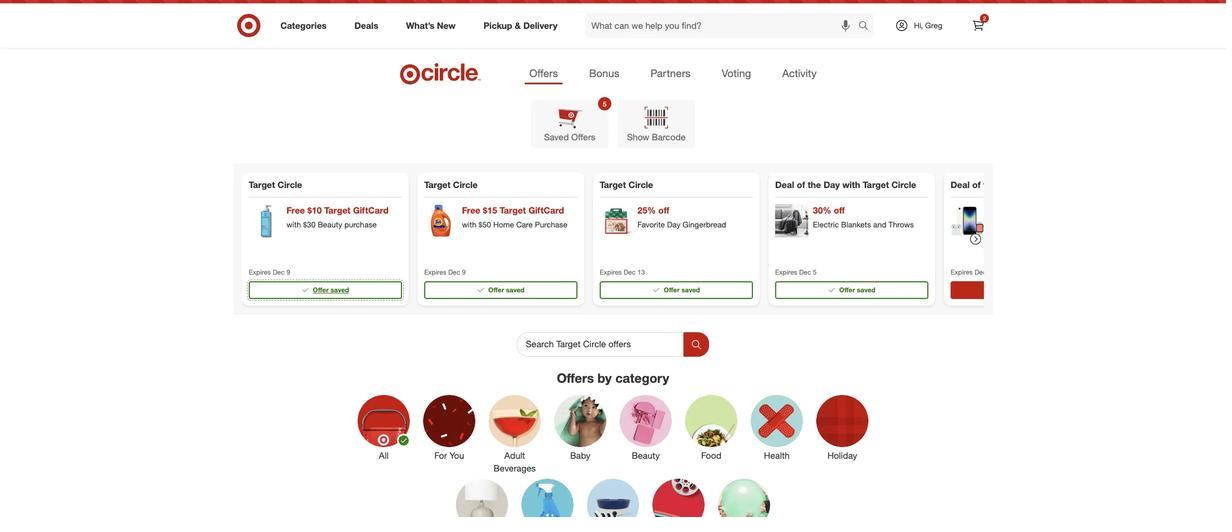 Task type: vqa. For each thing, say whether or not it's contained in the screenshot.
adult beverages
yes



Task type: locate. For each thing, give the bounding box(es) containing it.
offer
[[313, 286, 329, 294], [489, 286, 504, 294], [664, 286, 680, 294], [840, 286, 855, 294]]

expires dec 13
[[600, 268, 645, 277]]

expires down free $15 target giftcard  with $50 home care purchase image
[[424, 268, 447, 277]]

free $10 target giftcard  with $30 beauty purchase image
[[249, 204, 282, 238]]

3 saved from the left
[[682, 286, 700, 294]]

beauty
[[318, 220, 342, 229]]

4 saved from the left
[[857, 286, 876, 294]]

off inside the '30% off electric blankets and throws'
[[834, 205, 845, 216]]

free
[[287, 205, 305, 216], [462, 205, 481, 216]]

offer saved for free $15 target giftcard
[[489, 286, 525, 294]]

off inside 25% off favorite day gingerbread
[[659, 205, 670, 216]]

the up "30%" in the top right of the page
[[808, 179, 822, 191]]

expires dec 9 down free $10 target giftcard  with $30 beauty purchase image
[[249, 268, 290, 277]]

2 offer from the left
[[489, 286, 504, 294]]

holiday button
[[817, 395, 869, 475]]

expires down 20% off target certified refurbished apple product image
[[951, 268, 973, 277]]

expires dec 9 down free $15 target giftcard  with $50 home care purchase image
[[424, 268, 466, 277]]

holiday
[[828, 450, 858, 462]]

None text field
[[517, 333, 684, 357]]

3 offer saved button from the left
[[600, 282, 753, 299]]

offer saved for 25% off
[[664, 286, 700, 294]]

free inside free $10 target giftcard with $30 beauty purchase
[[287, 205, 305, 216]]

expires down the 30% off electric blankets and throws image
[[776, 268, 798, 277]]

0 horizontal spatial target circle
[[249, 179, 302, 191]]

4 expires from the left
[[776, 268, 798, 277]]

circle for free $15 target giftcard
[[453, 179, 478, 191]]

giftcard inside "free $15 target giftcard with $50 home care purchase"
[[529, 205, 564, 216]]

4 dec from the left
[[800, 268, 812, 277]]

giftcard for free $15 target giftcard
[[529, 205, 564, 216]]

0 horizontal spatial free
[[287, 205, 305, 216]]

for
[[435, 450, 447, 462]]

0 horizontal spatial of
[[797, 179, 806, 191]]

the up 20% off target certified refurbished apple product image
[[984, 179, 997, 191]]

2
[[983, 15, 987, 22]]

5 expires from the left
[[951, 268, 973, 277]]

offer for free $10 target giftcard
[[313, 286, 329, 294]]

the
[[808, 179, 822, 191], [984, 179, 997, 191]]

4 offer saved button from the left
[[776, 282, 929, 299]]

2 horizontal spatial day
[[1000, 179, 1016, 191]]

3 expires from the left
[[600, 268, 622, 277]]

1 deal of the day with target circle from the left
[[776, 179, 917, 191]]

0 horizontal spatial 9
[[287, 268, 290, 277]]

1 horizontal spatial deal
[[951, 179, 970, 191]]

expires dec 9 for free $10 target giftcard
[[249, 268, 290, 277]]

show barcode button
[[618, 100, 696, 148]]

3 dec from the left
[[624, 268, 636, 277]]

1 horizontal spatial day
[[824, 179, 840, 191]]

target circle
[[249, 179, 302, 191], [424, 179, 478, 191], [600, 179, 653, 191]]

1 horizontal spatial of
[[973, 179, 981, 191]]

deal of the day with target circle
[[776, 179, 917, 191], [951, 179, 1092, 191]]

beauty
[[632, 450, 660, 462]]

1 expires dec 5 from the left
[[776, 268, 817, 277]]

1 expires dec 9 from the left
[[249, 268, 290, 277]]

expires dec 5
[[776, 268, 817, 277], [951, 268, 993, 277]]

dec down free $15 target giftcard  with $50 home care purchase image
[[448, 268, 460, 277]]

0 horizontal spatial giftcard
[[353, 205, 389, 216]]

offers right saved
[[572, 132, 596, 143]]

off
[[659, 205, 670, 216], [834, 205, 845, 216]]

you
[[450, 450, 464, 462]]

1 circle from the left
[[278, 179, 302, 191]]

1 of from the left
[[797, 179, 806, 191]]

off right 25%
[[659, 205, 670, 216]]

what's
[[406, 20, 435, 31]]

offers
[[530, 67, 558, 79], [572, 132, 596, 143], [557, 371, 594, 386]]

deal
[[776, 179, 795, 191], [951, 179, 970, 191]]

13
[[638, 268, 645, 277]]

free $10 target giftcard with $30 beauty purchase
[[287, 205, 389, 229]]

1 9 from the left
[[287, 268, 290, 277]]

0 horizontal spatial deal of the day with target circle
[[776, 179, 917, 191]]

1 off from the left
[[659, 205, 670, 216]]

1 offer saved from the left
[[313, 286, 349, 294]]

dec down the 30% off electric blankets and throws image
[[800, 268, 812, 277]]

1 horizontal spatial expires dec 9
[[424, 268, 466, 277]]

2 offer saved button from the left
[[424, 282, 578, 299]]

free for free $15 target giftcard
[[462, 205, 481, 216]]

food button
[[686, 395, 738, 475]]

expires dec 5 down 20% off target certified refurbished apple product image
[[951, 268, 993, 277]]

target
[[249, 179, 275, 191], [424, 179, 451, 191], [600, 179, 626, 191], [863, 179, 889, 191], [1039, 179, 1065, 191], [324, 205, 351, 216], [500, 205, 526, 216]]

2 circle from the left
[[453, 179, 478, 191]]

of
[[797, 179, 806, 191], [973, 179, 981, 191]]

with
[[843, 179, 861, 191], [1018, 179, 1036, 191], [287, 220, 301, 229], [462, 220, 477, 229]]

deals link
[[345, 13, 392, 38]]

category
[[616, 371, 670, 386]]

2 dec from the left
[[448, 268, 460, 277]]

25% off favorite day gingerbread image
[[600, 204, 633, 238]]

free left $10
[[287, 205, 305, 216]]

20% off target certified refurbished apple product image
[[951, 204, 984, 238]]

1 giftcard from the left
[[353, 205, 389, 216]]

1 horizontal spatial 9
[[462, 268, 466, 277]]

expires
[[249, 268, 271, 277], [424, 268, 447, 277], [600, 268, 622, 277], [776, 268, 798, 277], [951, 268, 973, 277]]

1 dec from the left
[[273, 268, 285, 277]]

2 9 from the left
[[462, 268, 466, 277]]

deal up the 30% off electric blankets and throws image
[[776, 179, 795, 191]]

barcode
[[652, 132, 686, 143]]

30% off electric blankets and throws image
[[776, 204, 809, 238]]

pickup & delivery link
[[474, 13, 572, 38]]

2 free from the left
[[462, 205, 481, 216]]

2 target circle from the left
[[424, 179, 478, 191]]

show barcode
[[627, 132, 686, 143]]

by
[[598, 371, 612, 386]]

offers left by
[[557, 371, 594, 386]]

target circle up free $10 target giftcard  with $30 beauty purchase image
[[249, 179, 302, 191]]

2 offer saved from the left
[[489, 286, 525, 294]]

3 circle from the left
[[629, 179, 653, 191]]

9
[[287, 268, 290, 277], [462, 268, 466, 277]]

1 free from the left
[[287, 205, 305, 216]]

5 circle from the left
[[1067, 179, 1092, 191]]

1 target circle from the left
[[249, 179, 302, 191]]

0 horizontal spatial day
[[667, 220, 681, 229]]

4 offer from the left
[[840, 286, 855, 294]]

0 horizontal spatial deal
[[776, 179, 795, 191]]

2 off from the left
[[834, 205, 845, 216]]

1 horizontal spatial expires dec 5
[[951, 268, 993, 277]]

giftcard
[[353, 205, 389, 216], [529, 205, 564, 216]]

offer saved button for free $15 target giftcard
[[424, 282, 578, 299]]

bonus
[[589, 67, 620, 79]]

categories link
[[271, 13, 341, 38]]

expires dec 5 down the 30% off electric blankets and throws image
[[776, 268, 817, 277]]

1 horizontal spatial giftcard
[[529, 205, 564, 216]]

5 dec from the left
[[975, 268, 987, 277]]

0 horizontal spatial expires dec 9
[[249, 268, 290, 277]]

off right "30%" in the top right of the page
[[834, 205, 845, 216]]

&
[[515, 20, 521, 31]]

saved
[[331, 286, 349, 294], [506, 286, 525, 294], [682, 286, 700, 294], [857, 286, 876, 294]]

of up 20% off target certified refurbished apple product image
[[973, 179, 981, 191]]

dec
[[273, 268, 285, 277], [448, 268, 460, 277], [624, 268, 636, 277], [800, 268, 812, 277], [975, 268, 987, 277]]

1 offer from the left
[[313, 286, 329, 294]]

0 horizontal spatial off
[[659, 205, 670, 216]]

adult beverages
[[494, 450, 536, 474]]

beverages
[[494, 463, 536, 474]]

2 horizontal spatial 5
[[989, 268, 993, 277]]

target circle up 25%
[[600, 179, 653, 191]]

25% off favorite day gingerbread
[[638, 205, 727, 229]]

giftcard inside free $10 target giftcard with $30 beauty purchase
[[353, 205, 389, 216]]

0 vertical spatial offers
[[530, 67, 558, 79]]

1 horizontal spatial free
[[462, 205, 481, 216]]

health
[[764, 450, 790, 462]]

day
[[824, 179, 840, 191], [1000, 179, 1016, 191], [667, 220, 681, 229]]

0 horizontal spatial the
[[808, 179, 822, 191]]

greg
[[926, 21, 943, 30]]

free inside "free $15 target giftcard with $50 home care purchase"
[[462, 205, 481, 216]]

target circle for 25% off
[[600, 179, 653, 191]]

bonus link
[[585, 63, 624, 85]]

2 deal of the day with target circle from the left
[[951, 179, 1092, 191]]

2 link
[[967, 13, 991, 38]]

voting link
[[718, 63, 756, 85]]

target circle up free $15 target giftcard  with $50 home care purchase image
[[424, 179, 478, 191]]

deal up 20% off target certified refurbished apple product image
[[951, 179, 970, 191]]

1 horizontal spatial target circle
[[424, 179, 478, 191]]

dec down free $10 target giftcard  with $30 beauty purchase image
[[273, 268, 285, 277]]

offer saved button
[[249, 282, 402, 299], [424, 282, 578, 299], [600, 282, 753, 299], [776, 282, 929, 299]]

expires dec 9
[[249, 268, 290, 277], [424, 268, 466, 277]]

$10
[[308, 205, 322, 216]]

pickup
[[484, 20, 513, 31]]

circle
[[278, 179, 302, 191], [453, 179, 478, 191], [629, 179, 653, 191], [892, 179, 917, 191], [1067, 179, 1092, 191]]

of up the 30% off electric blankets and throws image
[[797, 179, 806, 191]]

2 saved from the left
[[506, 286, 525, 294]]

4 offer saved from the left
[[840, 286, 876, 294]]

1 horizontal spatial the
[[984, 179, 997, 191]]

2 giftcard from the left
[[529, 205, 564, 216]]

saved offers
[[544, 132, 596, 143]]

2 expires dec 9 from the left
[[424, 268, 466, 277]]

target circle logo image
[[398, 62, 483, 86]]

all button
[[358, 395, 410, 475]]

dec left 13
[[624, 268, 636, 277]]

free $15 target giftcard with $50 home care purchase
[[462, 205, 568, 229]]

dec down 20% off target certified refurbished apple product image
[[975, 268, 987, 277]]

1 offer saved button from the left
[[249, 282, 402, 299]]

expires left 13
[[600, 268, 622, 277]]

free left $15 on the top left of the page
[[462, 205, 481, 216]]

expires for 30% off
[[776, 268, 798, 277]]

2 vertical spatial offers
[[557, 371, 594, 386]]

2 horizontal spatial target circle
[[600, 179, 653, 191]]

expires down free $10 target giftcard  with $30 beauty purchase image
[[249, 268, 271, 277]]

delivery
[[524, 20, 558, 31]]

5
[[603, 100, 607, 108], [813, 268, 817, 277], [989, 268, 993, 277]]

target inside "free $15 target giftcard with $50 home care purchase"
[[500, 205, 526, 216]]

3 target circle from the left
[[600, 179, 653, 191]]

3 offer from the left
[[664, 286, 680, 294]]

0 horizontal spatial 5
[[603, 100, 607, 108]]

1 horizontal spatial deal of the day with target circle
[[951, 179, 1092, 191]]

3 offer saved from the left
[[664, 286, 700, 294]]

expires for free $15 target giftcard
[[424, 268, 447, 277]]

offer saved for 30% off
[[840, 286, 876, 294]]

9 for free $15 target giftcard
[[462, 268, 466, 277]]

1 horizontal spatial off
[[834, 205, 845, 216]]

offers down delivery
[[530, 67, 558, 79]]

$50
[[479, 220, 491, 229]]

dec for 25% off
[[624, 268, 636, 277]]

0 horizontal spatial expires dec 5
[[776, 268, 817, 277]]

1 saved from the left
[[331, 286, 349, 294]]

dec for free $15 target giftcard
[[448, 268, 460, 277]]

2 expires from the left
[[424, 268, 447, 277]]

for you button
[[423, 395, 476, 475]]

1 expires from the left
[[249, 268, 271, 277]]



Task type: describe. For each thing, give the bounding box(es) containing it.
categories
[[281, 20, 327, 31]]

2 expires dec 5 from the left
[[951, 268, 993, 277]]

day inside 25% off favorite day gingerbread
[[667, 220, 681, 229]]

saved for 30% off
[[857, 286, 876, 294]]

offer saved button for 30% off
[[776, 282, 929, 299]]

$30
[[303, 220, 316, 229]]

search
[[854, 21, 881, 32]]

electric
[[813, 220, 839, 229]]

and
[[874, 220, 887, 229]]

search button
[[854, 13, 881, 40]]

pickup & delivery
[[484, 20, 558, 31]]

target circle for free $10 target giftcard
[[249, 179, 302, 191]]

offer saved for free $10 target giftcard
[[313, 286, 349, 294]]

gingerbread
[[683, 220, 727, 229]]

dec for 30% off
[[800, 268, 812, 277]]

circle for 25% off
[[629, 179, 653, 191]]

2 of from the left
[[973, 179, 981, 191]]

beauty button
[[620, 395, 672, 475]]

off for 30% off
[[834, 205, 845, 216]]

hi,
[[914, 21, 923, 30]]

What can we help you find? suggestions appear below search field
[[585, 13, 862, 38]]

home
[[493, 220, 514, 229]]

saved for free $10 target giftcard
[[331, 286, 349, 294]]

hi, greg
[[914, 21, 943, 30]]

4 circle from the left
[[892, 179, 917, 191]]

baby
[[570, 450, 591, 462]]

baby button
[[554, 395, 607, 475]]

$15
[[483, 205, 497, 216]]

target circle for free $15 target giftcard
[[424, 179, 478, 191]]

adult
[[505, 450, 525, 462]]

partners
[[651, 67, 691, 79]]

all
[[379, 450, 389, 462]]

offer for free $15 target giftcard
[[489, 286, 504, 294]]

offer for 25% off
[[664, 286, 680, 294]]

offers by category
[[557, 371, 670, 386]]

health button
[[751, 395, 803, 475]]

activity
[[783, 67, 817, 79]]

25%
[[638, 205, 656, 216]]

new
[[437, 20, 456, 31]]

1 horizontal spatial 5
[[813, 268, 817, 277]]

saved for free $15 target giftcard
[[506, 286, 525, 294]]

purchase
[[535, 220, 568, 229]]

dec for free $10 target giftcard
[[273, 268, 285, 277]]

offers link
[[525, 63, 563, 85]]

for you
[[435, 450, 464, 462]]

off for 25% off
[[659, 205, 670, 216]]

with inside free $10 target giftcard with $30 beauty purchase
[[287, 220, 301, 229]]

offers for offers
[[530, 67, 558, 79]]

saved
[[544, 132, 569, 143]]

blankets
[[842, 220, 871, 229]]

favorite
[[638, 220, 665, 229]]

food
[[701, 450, 722, 462]]

with inside "free $15 target giftcard with $50 home care purchase"
[[462, 220, 477, 229]]

1 deal from the left
[[776, 179, 795, 191]]

what's new link
[[397, 13, 470, 38]]

9 for free $10 target giftcard
[[287, 268, 290, 277]]

what's new
[[406, 20, 456, 31]]

1 the from the left
[[808, 179, 822, 191]]

purchase
[[345, 220, 377, 229]]

show
[[627, 132, 650, 143]]

care
[[517, 220, 533, 229]]

voting
[[722, 67, 751, 79]]

free for free $10 target giftcard
[[287, 205, 305, 216]]

offer saved button for free $10 target giftcard
[[249, 282, 402, 299]]

giftcard for free $10 target giftcard
[[353, 205, 389, 216]]

offers for offers by category
[[557, 371, 594, 386]]

expires for 25% off
[[600, 268, 622, 277]]

target inside free $10 target giftcard with $30 beauty purchase
[[324, 205, 351, 216]]

2 the from the left
[[984, 179, 997, 191]]

free $15 target giftcard  with $50 home care purchase image
[[424, 204, 458, 238]]

1 vertical spatial offers
[[572, 132, 596, 143]]

adult beverages button
[[489, 395, 541, 475]]

expires dec 9 for free $15 target giftcard
[[424, 268, 466, 277]]

2 deal from the left
[[951, 179, 970, 191]]

30%
[[813, 205, 832, 216]]

saved for 25% off
[[682, 286, 700, 294]]

circle for free $10 target giftcard
[[278, 179, 302, 191]]

activity link
[[778, 63, 822, 85]]

expires for free $10 target giftcard
[[249, 268, 271, 277]]

throws
[[889, 220, 914, 229]]

partners link
[[646, 63, 695, 85]]

deals
[[355, 20, 378, 31]]

offer saved button for 25% off
[[600, 282, 753, 299]]

30% off electric blankets and throws
[[813, 205, 914, 229]]

offer for 30% off
[[840, 286, 855, 294]]



